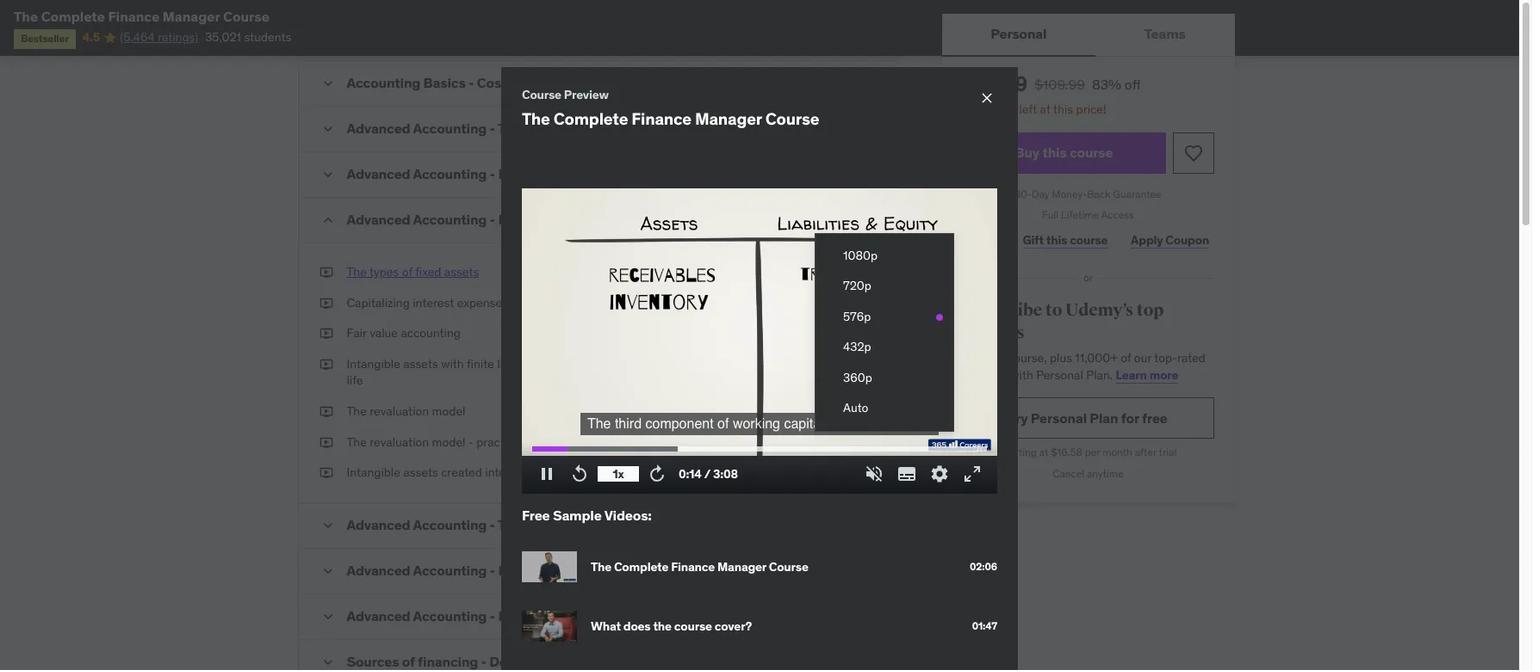 Task type: vqa. For each thing, say whether or not it's contained in the screenshot.
relevant
no



Task type: locate. For each thing, give the bounding box(es) containing it.
at left $16.58
[[1039, 447, 1049, 459]]

at
[[1040, 102, 1051, 117], [1039, 447, 1049, 459]]

ratings)
[[158, 30, 198, 45]]

preview inside the course preview the complete finance manager course
[[564, 87, 609, 102]]

1 vertical spatial complete
[[554, 108, 628, 129]]

xsmall image left types
[[319, 264, 333, 281]]

0 vertical spatial at
[[1040, 102, 1051, 117]]

576p
[[843, 309, 871, 324]]

1 vertical spatial -
[[468, 435, 474, 450]]

0 vertical spatial model
[[432, 404, 466, 419]]

revaluation
[[370, 404, 429, 419], [370, 435, 429, 450]]

free
[[522, 507, 550, 525]]

2 horizontal spatial with
[[1011, 368, 1033, 383]]

24min
[[846, 212, 879, 227]]

2 xsmall image from the top
[[319, 435, 333, 451]]

2 vertical spatial course
[[674, 619, 712, 635]]

this inside "button"
[[1042, 144, 1067, 161]]

1 vertical spatial revaluation
[[370, 435, 429, 450]]

2 small image from the top
[[319, 121, 336, 138]]

gift this course
[[1023, 232, 1108, 248]]

3 xsmall image from the top
[[319, 465, 333, 482]]

1x
[[613, 467, 624, 482]]

personal inside 'button'
[[991, 25, 1047, 43]]

2 horizontal spatial of
[[1121, 351, 1131, 366]]

try
[[1009, 410, 1028, 427]]

0 horizontal spatial with
[[441, 356, 464, 372]]

free
[[1142, 410, 1168, 427]]

1 vertical spatial of
[[1121, 351, 1131, 366]]

of left working
[[718, 417, 729, 432]]

fixed
[[498, 211, 532, 228]]

revaluation down the revaluation model
[[370, 435, 429, 450]]

1080p
[[843, 248, 878, 263]]

this for buy
[[1042, 144, 1067, 161]]

life left vs.
[[497, 356, 513, 372]]

11,000+
[[1075, 351, 1118, 366]]

- left fixed
[[490, 211, 495, 228]]

apply coupon
[[1131, 232, 1209, 248]]

1 revaluation from the top
[[370, 404, 429, 419]]

the types of fixed assets
[[347, 264, 479, 280]]

- left "practical"
[[468, 435, 474, 450]]

model
[[432, 404, 466, 419], [432, 435, 466, 450]]

xsmall image
[[319, 356, 333, 373], [319, 435, 333, 451], [319, 465, 333, 482]]

1 vertical spatial personal
[[1036, 368, 1083, 383]]

with left infinite
[[628, 356, 651, 372]]

this down "$109.99"
[[1053, 102, 1073, 117]]

price!
[[1076, 102, 1106, 117]]

this
[[1053, 102, 1073, 117], [1042, 144, 1067, 161], [1046, 232, 1067, 248], [985, 351, 1005, 366]]

1080p button
[[816, 241, 953, 271]]

small image
[[319, 166, 336, 183], [319, 517, 336, 535], [319, 563, 336, 580], [319, 654, 336, 671]]

$18.99 $109.99 83% off 2 days left at this price!
[[962, 71, 1141, 117]]

gift
[[1023, 232, 1044, 248]]

xsmall image
[[319, 264, 333, 281], [319, 295, 333, 312], [319, 326, 333, 343], [319, 404, 333, 421]]

4 xsmall image from the top
[[319, 404, 333, 421]]

0 horizontal spatial preview
[[564, 87, 609, 102]]

$16.58
[[1051, 447, 1083, 459]]

life down fair
[[347, 373, 363, 389]]

manager inside the course preview the complete finance manager course
[[695, 108, 762, 129]]

xsmall image for intangible assets created internally
[[319, 465, 333, 482]]

personal up $16.58
[[1031, 410, 1087, 427]]

tab list containing personal
[[942, 14, 1235, 57]]

0 horizontal spatial the complete finance manager course
[[14, 8, 269, 25]]

day
[[1032, 187, 1050, 200]]

1 horizontal spatial preview
[[776, 264, 819, 280]]

35,021 students
[[205, 30, 291, 45]]

this for gift
[[1046, 232, 1067, 248]]

buy this course button
[[962, 132, 1166, 174]]

model for the revaluation model
[[432, 404, 466, 419]]

working
[[733, 417, 780, 432]]

of inside button
[[402, 264, 412, 280]]

03:08
[[846, 264, 879, 280]]

1 vertical spatial life
[[347, 373, 363, 389]]

subscribe
[[962, 300, 1042, 321]]

0:14
[[679, 467, 702, 482]]

capital
[[784, 417, 824, 432]]

our
[[1134, 351, 1152, 366]]

01:47
[[972, 620, 997, 633]]

intangible down the revaluation model
[[347, 465, 400, 481]]

•
[[839, 212, 843, 227]]

trial
[[1159, 447, 1177, 459]]

this for get
[[985, 351, 1005, 366]]

0 vertical spatial course
[[1070, 144, 1113, 161]]

xsmall image left capitalizing
[[319, 295, 333, 312]]

intangible assets created internally
[[347, 465, 535, 481]]

created
[[441, 465, 482, 481]]

expenses
[[457, 295, 508, 311]]

this inside get this course, plus 11,000+ of our top-rated courses, with personal plan.
[[985, 351, 1005, 366]]

does
[[623, 619, 651, 635]]

course up back
[[1070, 144, 1113, 161]]

1 xsmall image from the top
[[319, 356, 333, 373]]

is
[[828, 417, 838, 432]]

udemy's
[[1065, 300, 1134, 321]]

1 horizontal spatial life
[[497, 356, 513, 372]]

0 vertical spatial personal
[[991, 25, 1047, 43]]

360p
[[843, 370, 872, 386]]

the inside button
[[347, 264, 367, 280]]

3 xsmall image from the top
[[319, 326, 333, 343]]

1 vertical spatial preview
[[776, 264, 819, 280]]

1 model from the top
[[432, 404, 466, 419]]

infinite
[[654, 356, 691, 372]]

guarantee
[[1113, 187, 1162, 200]]

the revaluation model - practical exercise
[[347, 435, 570, 450]]

model up the revaluation model - practical exercise on the left bottom of page
[[432, 404, 466, 419]]

the
[[14, 8, 38, 25], [522, 108, 550, 129], [347, 264, 367, 280], [347, 404, 367, 419], [587, 417, 611, 432], [347, 435, 367, 450], [591, 560, 611, 575]]

2 vertical spatial of
[[718, 417, 729, 432]]

personal inside 'link'
[[1031, 410, 1087, 427]]

576p button
[[816, 302, 953, 333]]

course down "lifetime"
[[1070, 232, 1108, 248]]

revaluation up the revaluation model - practical exercise on the left bottom of page
[[370, 404, 429, 419]]

full
[[1042, 209, 1059, 222]]

at right left
[[1040, 102, 1051, 117]]

this right the gift
[[1046, 232, 1067, 248]]

02:16
[[849, 465, 879, 481]]

1 horizontal spatial with
[[628, 356, 651, 372]]

course right the
[[674, 619, 712, 635]]

settings image
[[929, 464, 950, 485]]

xsmall image left fair
[[319, 326, 333, 343]]

bestseller
[[21, 32, 69, 45]]

2 model from the top
[[432, 435, 466, 450]]

0 vertical spatial xsmall image
[[319, 356, 333, 373]]

1 vertical spatial finance
[[632, 108, 692, 129]]

month
[[1103, 447, 1132, 459]]

sample
[[553, 507, 602, 525]]

1 xsmall image from the top
[[319, 264, 333, 281]]

1 small image from the top
[[319, 75, 336, 92]]

finance inside the course preview the complete finance manager course
[[632, 108, 692, 129]]

2 xsmall image from the top
[[319, 295, 333, 312]]

progress bar slider
[[532, 439, 987, 460]]

0 vertical spatial preview
[[564, 87, 609, 102]]

this up courses,
[[985, 351, 1005, 366]]

4 small image from the top
[[319, 609, 336, 626]]

-
[[490, 211, 495, 228], [468, 435, 474, 450]]

revaluation for the revaluation model
[[370, 404, 429, 419]]

model up intangible assets created internally
[[432, 435, 466, 450]]

1 horizontal spatial of
[[718, 417, 729, 432]]

2 vertical spatial complete
[[614, 560, 669, 575]]

model for the revaluation model - practical exercise
[[432, 435, 466, 450]]

this right buy
[[1042, 144, 1067, 161]]

xsmall image left the revaluation model
[[319, 404, 333, 421]]

0 vertical spatial -
[[490, 211, 495, 228]]

1 vertical spatial manager
[[695, 108, 762, 129]]

0 vertical spatial of
[[402, 264, 412, 280]]

2 revaluation from the top
[[370, 435, 429, 450]]

tab list
[[942, 14, 1235, 57]]

assets
[[535, 211, 577, 228], [444, 264, 479, 280], [403, 356, 438, 372], [590, 356, 625, 372], [403, 465, 438, 481]]

the complete finance manager course up what does the course cover?
[[591, 560, 808, 575]]

0 vertical spatial revaluation
[[370, 404, 429, 419]]

0 horizontal spatial of
[[402, 264, 412, 280]]

this inside $18.99 $109.99 83% off 2 days left at this price!
[[1053, 102, 1073, 117]]

advanced
[[347, 211, 410, 228]]

1 vertical spatial course
[[1070, 232, 1108, 248]]

1 vertical spatial at
[[1039, 447, 1049, 459]]

30-
[[1015, 187, 1032, 200]]

432p
[[843, 340, 871, 355]]

courses
[[962, 322, 1025, 343]]

free sample videos:
[[522, 507, 652, 525]]

starting
[[1000, 447, 1037, 459]]

assets inside button
[[444, 264, 479, 280]]

personal down plus on the right of the page
[[1036, 368, 1083, 383]]

1 horizontal spatial the complete finance manager course
[[591, 560, 808, 575]]

personal up $18.99
[[991, 25, 1047, 43]]

rewind 5 seconds image
[[569, 464, 590, 485]]

apply coupon button
[[1126, 223, 1214, 258]]

plus
[[1050, 351, 1072, 366]]

2 vertical spatial xsmall image
[[319, 465, 333, 482]]

revaluation for the revaluation model - practical exercise
[[370, 435, 429, 450]]

complete
[[41, 8, 105, 25], [554, 108, 628, 129], [614, 560, 669, 575]]

types
[[369, 264, 399, 280]]

finance
[[108, 8, 160, 25], [632, 108, 692, 129], [671, 560, 715, 575]]

with down course,
[[1011, 368, 1033, 383]]

05:19
[[849, 435, 879, 450]]

learn
[[1116, 368, 1147, 383]]

of left the our
[[1121, 351, 1131, 366]]

course inside "button"
[[1070, 144, 1113, 161]]

try personal plan for free
[[1009, 410, 1168, 427]]

left
[[1019, 102, 1037, 117]]

small image
[[319, 75, 336, 92], [319, 121, 336, 138], [319, 212, 336, 229], [319, 609, 336, 626]]

02:06
[[970, 561, 997, 574]]

intangible down the value at left
[[347, 356, 400, 372]]

preview
[[564, 87, 609, 102], [776, 264, 819, 280]]

35,021
[[205, 30, 241, 45]]

1 vertical spatial model
[[432, 435, 466, 450]]

internally
[[485, 465, 535, 481]]

course
[[1070, 144, 1113, 161], [1070, 232, 1108, 248], [674, 619, 712, 635]]

at inside starting at $16.58 per month after trial cancel anytime
[[1039, 447, 1049, 459]]

finite
[[467, 356, 494, 372]]

1 vertical spatial xsmall image
[[319, 435, 333, 451]]

with left finite
[[441, 356, 464, 372]]

manager
[[163, 8, 220, 25], [695, 108, 762, 129], [717, 560, 766, 575]]

2 vertical spatial personal
[[1031, 410, 1087, 427]]

0 vertical spatial finance
[[108, 8, 160, 25]]

of left fixed
[[402, 264, 412, 280]]

get this course, plus 11,000+ of our top-rated courses, with personal plan.
[[962, 351, 1206, 383]]

what
[[591, 619, 621, 635]]

the complete finance manager course up (5,464
[[14, 8, 269, 25]]

courses,
[[962, 368, 1008, 383]]

1 vertical spatial the complete finance manager course
[[591, 560, 808, 575]]



Task type: describe. For each thing, give the bounding box(es) containing it.
720p
[[843, 278, 872, 294]]

cover?
[[715, 619, 752, 635]]

plan
[[1090, 410, 1118, 427]]

access
[[1101, 209, 1134, 222]]

exercise
[[526, 435, 570, 450]]

xsmall image for the revaluation model
[[319, 404, 333, 421]]

30-day money-back guarantee full lifetime access
[[1015, 187, 1162, 222]]

per
[[1085, 447, 1100, 459]]

get
[[962, 351, 982, 366]]

vs.
[[516, 356, 531, 372]]

for
[[1121, 410, 1139, 427]]

02:14
[[849, 326, 879, 341]]

2 small image from the top
[[319, 517, 336, 535]]

0 horizontal spatial -
[[468, 435, 474, 450]]

personal button
[[942, 14, 1096, 55]]

course for buy this course
[[1070, 144, 1113, 161]]

starting at $16.58 per month after trial cancel anytime
[[1000, 447, 1177, 481]]

0 horizontal spatial life
[[347, 373, 363, 389]]

share button
[[962, 223, 1004, 258]]

unmute image
[[864, 464, 885, 485]]

value
[[370, 326, 398, 341]]

to
[[1045, 300, 1062, 321]]

subtitles image
[[897, 464, 917, 485]]

days
[[990, 102, 1016, 117]]

(5,464
[[120, 30, 155, 45]]

0 vertical spatial manager
[[163, 8, 220, 25]]

complete inside the course preview the complete finance manager course
[[554, 108, 628, 129]]

the complete finance manager course inside dialog
[[591, 560, 808, 575]]

$18.99
[[962, 71, 1028, 97]]

with inside get this course, plus 11,000+ of our top-rated courses, with personal plan.
[[1011, 368, 1033, 383]]

2 vertical spatial manager
[[717, 560, 766, 575]]

intangible for intangible assets created internally
[[347, 465, 400, 481]]

money-
[[1052, 187, 1087, 200]]

close modal image
[[978, 89, 996, 107]]

xsmall image for intangible assets with finite life vs. intangible assets with infinite life
[[319, 356, 333, 373]]

432p button
[[816, 333, 953, 363]]

at inside $18.99 $109.99 83% off 2 days left at this price!
[[1040, 102, 1051, 117]]

teams button
[[1096, 14, 1235, 55]]

wishlist image
[[1183, 143, 1204, 163]]

xsmall image for capitalizing interest expenses
[[319, 295, 333, 312]]

0:14 / 3:08
[[679, 467, 738, 482]]

xsmall image for fair value accounting
[[319, 326, 333, 343]]

learn more link
[[1116, 368, 1179, 383]]

720p button
[[816, 271, 953, 302]]

intangible right vs.
[[534, 356, 588, 372]]

4 small image from the top
[[319, 654, 336, 671]]

fullscreen image
[[962, 464, 983, 485]]

4.5
[[82, 30, 100, 45]]

1 horizontal spatial -
[[490, 211, 495, 228]]

3 small image from the top
[[319, 212, 336, 229]]

interest
[[413, 295, 454, 311]]

try personal plan for free link
[[962, 398, 1214, 440]]

course inside dialog
[[674, 619, 712, 635]]

rated
[[1177, 351, 1206, 366]]

buy
[[1015, 144, 1040, 161]]

the complete finance manager course dialog
[[501, 67, 1018, 671]]

2 vertical spatial finance
[[671, 560, 715, 575]]

top
[[1137, 300, 1164, 321]]

7
[[785, 212, 791, 227]]

of inside get this course, plus 11,000+ of our top-rated courses, with personal plan.
[[1121, 351, 1131, 366]]

course preview the complete finance manager course
[[522, 87, 819, 129]]

students
[[244, 30, 291, 45]]

apply
[[1131, 232, 1163, 248]]

trade
[[842, 417, 873, 432]]

the inside the course preview the complete finance manager course
[[522, 108, 550, 129]]

advanced accounting - fixed assets
[[347, 211, 577, 228]]

top-
[[1154, 351, 1177, 366]]

/
[[704, 467, 711, 482]]

capitalizing
[[347, 295, 410, 311]]

the revaluation model
[[347, 404, 466, 419]]

lectures
[[794, 212, 836, 227]]

gift this course link
[[1018, 223, 1113, 258]]

of inside the complete finance manager course dialog
[[718, 417, 729, 432]]

teams
[[1145, 25, 1186, 43]]

3:08
[[713, 467, 738, 482]]

fair value accounting
[[347, 326, 461, 341]]

7 lectures • 24min
[[785, 212, 879, 227]]

02:00
[[846, 295, 879, 311]]

payables
[[877, 417, 932, 432]]

resolution group
[[816, 241, 953, 425]]

intangible for intangible assets with finite life vs. intangible assets with infinite life
[[347, 356, 400, 372]]

learn more
[[1116, 368, 1179, 383]]

intangible assets with finite life vs. intangible assets with infinite life
[[347, 356, 691, 389]]

off
[[1125, 76, 1141, 93]]

fixed
[[415, 264, 441, 280]]

coupon
[[1166, 232, 1209, 248]]

pause image
[[537, 464, 557, 485]]

the
[[653, 619, 672, 635]]

360p button
[[816, 363, 953, 394]]

anytime
[[1087, 468, 1124, 481]]

forward 5 seconds image
[[647, 464, 667, 485]]

0 vertical spatial the complete finance manager course
[[14, 8, 269, 25]]

cancel
[[1053, 468, 1084, 481]]

personal inside get this course, plus 11,000+ of our top-rated courses, with personal plan.
[[1036, 368, 1083, 383]]

course for gift this course
[[1070, 232, 1108, 248]]

back
[[1087, 187, 1111, 200]]

xsmall image for the revaluation model - practical exercise
[[319, 435, 333, 451]]

3 small image from the top
[[319, 563, 336, 580]]

or
[[1083, 271, 1093, 284]]

83%
[[1092, 76, 1121, 93]]

component
[[646, 417, 714, 432]]

accounting
[[413, 211, 487, 228]]

practical
[[476, 435, 523, 450]]

auto button
[[816, 394, 953, 425]]

share
[[967, 232, 1000, 248]]

1 small image from the top
[[319, 166, 336, 183]]

0 vertical spatial complete
[[41, 8, 105, 25]]

plan.
[[1086, 368, 1113, 383]]

buy this course
[[1015, 144, 1113, 161]]

0 vertical spatial life
[[497, 356, 513, 372]]



